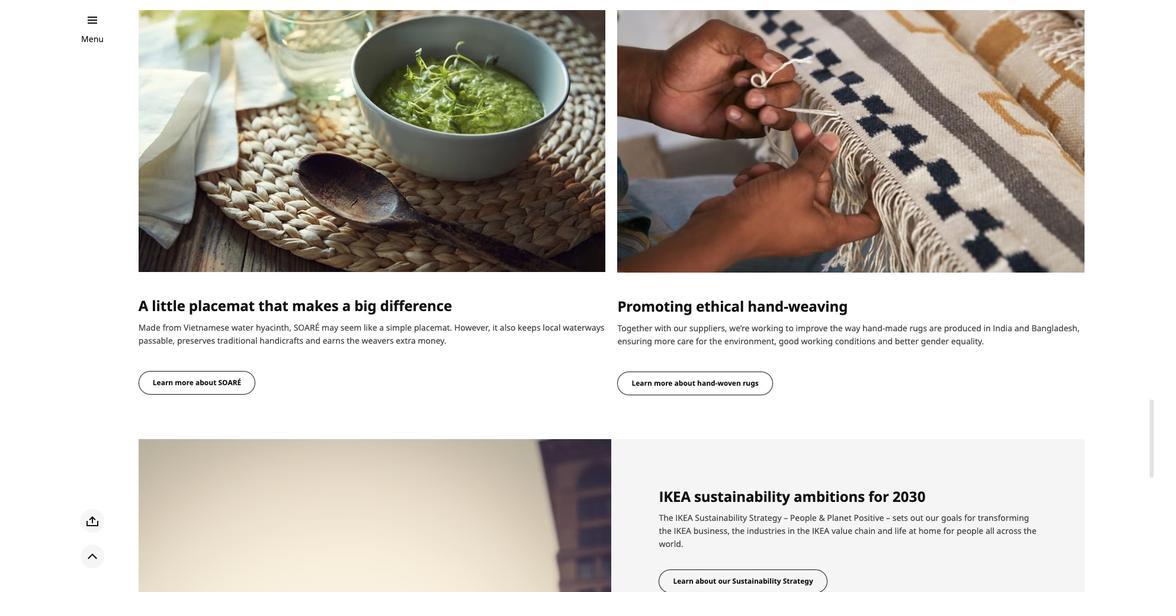 Task type: vqa. For each thing, say whether or not it's contained in the screenshot.
more in together with our suppliers, we're working to improve the way hand-made rugs are produced in india and bangladesh, ensuring more care for the environment, good working conditions and better gender equality.
yes



Task type: locate. For each thing, give the bounding box(es) containing it.
0 vertical spatial rugs
[[910, 322, 928, 334]]

more for a little placemat that makes a big difference
[[175, 377, 194, 388]]

handicrafts
[[260, 335, 304, 346]]

we're
[[730, 322, 750, 334]]

1 vertical spatial rugs
[[743, 378, 759, 388]]

placemat
[[189, 296, 255, 315]]

rugs right the woven
[[743, 378, 759, 388]]

1 horizontal spatial learn
[[632, 378, 653, 388]]

ambitions
[[794, 486, 865, 506]]

working up environment,
[[752, 322, 784, 334]]

1 vertical spatial our
[[926, 512, 940, 524]]

suppliers,
[[690, 322, 728, 334]]

about inside learn more about hand-woven rugs button
[[675, 378, 696, 388]]

0 horizontal spatial in
[[788, 525, 796, 537]]

more inside together with our suppliers, we're working to improve the way hand-made rugs are produced in india and bangladesh, ensuring more care for the environment, good working conditions and better gender equality.
[[655, 335, 676, 347]]

our inside button
[[719, 576, 731, 586]]

in down people
[[788, 525, 796, 537]]

1 horizontal spatial our
[[719, 576, 731, 586]]

our up care
[[674, 322, 688, 334]]

1 vertical spatial a
[[380, 322, 384, 333]]

0 horizontal spatial rugs
[[743, 378, 759, 388]]

transforming
[[978, 512, 1030, 524]]

woven
[[718, 378, 741, 388]]

about inside 'learn more about soaré' 'button'
[[196, 377, 217, 388]]

0 horizontal spatial soaré
[[218, 377, 241, 388]]

little
[[152, 296, 185, 315]]

about down business,
[[696, 576, 717, 586]]

chain
[[855, 525, 876, 537]]

the hands of a weaver, weaving the fringe of a rug in shades of white, dark blue, grey and mustard. image
[[618, 10, 1085, 273]]

2 horizontal spatial learn
[[674, 576, 694, 586]]

strategy
[[750, 512, 782, 524], [784, 576, 814, 586]]

a
[[342, 296, 351, 315], [380, 322, 384, 333]]

way
[[846, 322, 861, 334]]

and left the life
[[878, 525, 893, 537]]

0 horizontal spatial our
[[674, 322, 688, 334]]

for up the positive
[[869, 486, 890, 506]]

traditional
[[217, 335, 258, 346]]

1 horizontal spatial in
[[984, 322, 992, 334]]

home
[[919, 525, 942, 537]]

the down suppliers,
[[710, 335, 723, 347]]

earns
[[323, 335, 345, 346]]

the right the across
[[1024, 525, 1037, 537]]

soaré left may
[[294, 322, 320, 333]]

1 horizontal spatial a
[[380, 322, 384, 333]]

ikea
[[659, 486, 691, 506], [676, 512, 693, 524], [674, 525, 692, 537], [813, 525, 830, 537]]

rugs inside together with our suppliers, we're working to improve the way hand-made rugs are produced in india and bangladesh, ensuring more care for the environment, good working conditions and better gender equality.
[[910, 322, 928, 334]]

hyacinth,
[[256, 322, 292, 333]]

soaré
[[294, 322, 320, 333], [218, 377, 241, 388]]

ikea sustainability ambitions for 2030
[[659, 486, 926, 506]]

our inside together with our suppliers, we're working to improve the way hand-made rugs are produced in india and bangladesh, ensuring more care for the environment, good working conditions and better gender equality.
[[674, 322, 688, 334]]

1 vertical spatial strategy
[[784, 576, 814, 586]]

the
[[659, 512, 674, 524]]

0 horizontal spatial –
[[784, 512, 789, 524]]

bangladesh,
[[1032, 322, 1080, 334]]

the down seem
[[347, 335, 360, 346]]

more for promoting ethical hand-weaving
[[654, 378, 673, 388]]

0 vertical spatial our
[[674, 322, 688, 334]]

hand- up to
[[748, 296, 789, 316]]

gender
[[922, 335, 950, 347]]

ikea up world.
[[674, 525, 692, 537]]

the ikea sustainability strategy – people & planet positive – sets out our goals for transforming the ikea business, the industries in the ikea value chain and life at home for people all across the world.
[[659, 512, 1037, 550]]

hand- right "way"
[[863, 322, 886, 334]]

learn about our sustainability strategy
[[674, 576, 814, 586]]

rugs
[[910, 322, 928, 334], [743, 378, 759, 388]]

1 vertical spatial working
[[802, 335, 834, 347]]

made
[[139, 322, 161, 333]]

waterways
[[563, 322, 605, 333]]

more inside 'button'
[[175, 377, 194, 388]]

0 vertical spatial a
[[342, 296, 351, 315]]

for up people at the right
[[965, 512, 976, 524]]

2 horizontal spatial hand-
[[863, 322, 886, 334]]

at
[[909, 525, 917, 537]]

2 vertical spatial hand-
[[698, 378, 718, 388]]

2 vertical spatial our
[[719, 576, 731, 586]]

are
[[930, 322, 943, 334]]

and left earns
[[306, 335, 321, 346]]

1 horizontal spatial working
[[802, 335, 834, 347]]

1 vertical spatial in
[[788, 525, 796, 537]]

1 vertical spatial sustainability
[[733, 576, 782, 586]]

about inside learn about our sustainability strategy button
[[696, 576, 717, 586]]

in
[[984, 322, 992, 334], [788, 525, 796, 537]]

2 – from the left
[[887, 512, 891, 524]]

a left big
[[342, 296, 351, 315]]

simple
[[386, 322, 412, 333]]

in left india
[[984, 322, 992, 334]]

1 horizontal spatial rugs
[[910, 322, 928, 334]]

working
[[752, 322, 784, 334], [802, 335, 834, 347]]

1 horizontal spatial hand-
[[748, 296, 789, 316]]

a right like
[[380, 322, 384, 333]]

sustainability down industries
[[733, 576, 782, 586]]

hand-
[[748, 296, 789, 316], [863, 322, 886, 334], [698, 378, 718, 388]]

1 horizontal spatial soaré
[[294, 322, 320, 333]]

ikea down &
[[813, 525, 830, 537]]

about down preserves
[[196, 377, 217, 388]]

in inside together with our suppliers, we're working to improve the way hand-made rugs are produced in india and bangladesh, ensuring more care for the environment, good working conditions and better gender equality.
[[984, 322, 992, 334]]

our up home
[[926, 512, 940, 524]]

value
[[832, 525, 853, 537]]

learn inside 'button'
[[153, 377, 173, 388]]

from
[[163, 322, 182, 333]]

ensuring
[[618, 335, 653, 347]]

that
[[259, 296, 289, 315]]

working down improve
[[802, 335, 834, 347]]

1 horizontal spatial strategy
[[784, 576, 814, 586]]

our down business,
[[719, 576, 731, 586]]

our for we're
[[674, 322, 688, 334]]

the down people
[[798, 525, 810, 537]]

0 vertical spatial soaré
[[294, 322, 320, 333]]

– left sets
[[887, 512, 891, 524]]

2030
[[893, 486, 926, 506]]

strategy inside button
[[784, 576, 814, 586]]

about down care
[[675, 378, 696, 388]]

2 horizontal spatial our
[[926, 512, 940, 524]]

1 horizontal spatial –
[[887, 512, 891, 524]]

for down suppliers,
[[696, 335, 708, 347]]

0 horizontal spatial learn
[[153, 377, 173, 388]]

0 horizontal spatial strategy
[[750, 512, 782, 524]]

for down goals
[[944, 525, 955, 537]]

the
[[831, 322, 843, 334], [347, 335, 360, 346], [710, 335, 723, 347], [659, 525, 672, 537], [732, 525, 745, 537], [798, 525, 810, 537], [1024, 525, 1037, 537]]

1 vertical spatial soaré
[[218, 377, 241, 388]]

big
[[355, 296, 377, 315]]

more inside button
[[654, 378, 673, 388]]

sustainability
[[696, 512, 748, 524], [733, 576, 782, 586]]

learn
[[153, 377, 173, 388], [632, 378, 653, 388], [674, 576, 694, 586]]

the down the the
[[659, 525, 672, 537]]

learn for a
[[153, 377, 173, 388]]

our
[[674, 322, 688, 334], [926, 512, 940, 524], [719, 576, 731, 586]]

sustainability up business,
[[696, 512, 748, 524]]

about
[[196, 377, 217, 388], [675, 378, 696, 388], [696, 576, 717, 586]]

0 vertical spatial in
[[984, 322, 992, 334]]

menu
[[81, 33, 104, 44]]

local
[[543, 322, 561, 333]]

–
[[784, 512, 789, 524], [887, 512, 891, 524]]

learn about our sustainability strategy button
[[659, 570, 828, 592]]

hand- inside together with our suppliers, we're working to improve the way hand-made rugs are produced in india and bangladesh, ensuring more care for the environment, good working conditions and better gender equality.
[[863, 322, 886, 334]]

0 vertical spatial sustainability
[[696, 512, 748, 524]]

seem
[[341, 322, 362, 333]]

and
[[1015, 322, 1030, 334], [306, 335, 321, 346], [878, 335, 893, 347], [878, 525, 893, 537]]

1 vertical spatial hand-
[[863, 322, 886, 334]]

together
[[618, 322, 653, 334]]

0 vertical spatial strategy
[[750, 512, 782, 524]]

– left people
[[784, 512, 789, 524]]

0 horizontal spatial a
[[342, 296, 351, 315]]

hand- down suppliers,
[[698, 378, 718, 388]]

soaré down traditional at left bottom
[[218, 377, 241, 388]]

the sun setting behind a building on a street full of pedestrians. in the foreground leaves of a bush are lit up by the sun. image
[[139, 439, 612, 592]]

ethical
[[697, 296, 745, 316]]

makes
[[292, 296, 339, 315]]

0 vertical spatial working
[[752, 322, 784, 334]]

sets
[[893, 512, 909, 524]]

placemat.
[[414, 322, 452, 333]]

rugs left are
[[910, 322, 928, 334]]

learn down the ensuring
[[632, 378, 653, 388]]

0 horizontal spatial hand-
[[698, 378, 718, 388]]

money.
[[418, 335, 447, 346]]

learn down the passable,
[[153, 377, 173, 388]]

learn down world.
[[674, 576, 694, 586]]

for
[[696, 335, 708, 347], [869, 486, 890, 506], [965, 512, 976, 524], [944, 525, 955, 537]]

out
[[911, 512, 924, 524]]

a
[[139, 296, 148, 315]]

made
[[886, 322, 908, 334]]



Task type: describe. For each thing, give the bounding box(es) containing it.
about for ethical
[[675, 378, 696, 388]]

to
[[786, 322, 794, 334]]

rugs inside button
[[743, 378, 759, 388]]

care
[[678, 335, 694, 347]]

sustainability inside the ikea sustainability strategy – people & planet positive – sets out our goals for transforming the ikea business, the industries in the ikea value chain and life at home for people all across the world.
[[696, 512, 748, 524]]

keeps
[[518, 322, 541, 333]]

learn for promoting
[[632, 378, 653, 388]]

people
[[791, 512, 817, 524]]

menu button
[[81, 33, 104, 46]]

1 – from the left
[[784, 512, 789, 524]]

may
[[322, 322, 339, 333]]

like
[[364, 322, 377, 333]]

planet
[[828, 512, 852, 524]]

soaré inside 'button'
[[218, 377, 241, 388]]

people
[[957, 525, 984, 537]]

soaré inside made from vietnamese water hyacinth, soaré may seem like a simple placemat. however, it also keeps local waterways passable, preserves traditional handicrafts and earns the weavers extra money.
[[294, 322, 320, 333]]

learn more about soaré button
[[139, 371, 256, 395]]

also
[[500, 322, 516, 333]]

0 vertical spatial hand-
[[748, 296, 789, 316]]

equality.
[[952, 335, 985, 347]]

our inside the ikea sustainability strategy – people & planet positive – sets out our goals for transforming the ikea business, the industries in the ikea value chain and life at home for people all across the world.
[[926, 512, 940, 524]]

weaving
[[789, 296, 848, 316]]

good
[[779, 335, 800, 347]]

world.
[[659, 538, 684, 550]]

weavers
[[362, 335, 394, 346]]

extra
[[396, 335, 416, 346]]

with
[[655, 322, 672, 334]]

sustainability
[[695, 486, 791, 506]]

the right business,
[[732, 525, 745, 537]]

ikea up the the
[[659, 486, 691, 506]]

however,
[[455, 322, 491, 333]]

better
[[896, 335, 919, 347]]

learn more about hand-woven rugs button
[[618, 371, 773, 395]]

strategy inside the ikea sustainability strategy – people & planet positive – sets out our goals for transforming the ikea business, the industries in the ikea value chain and life at home for people all across the world.
[[750, 512, 782, 524]]

made from vietnamese water hyacinth, soaré may seem like a simple placemat. however, it also keeps local waterways passable, preserves traditional handicrafts and earns the weavers extra money.
[[139, 322, 605, 346]]

sustainability inside button
[[733, 576, 782, 586]]

0 horizontal spatial working
[[752, 322, 784, 334]]

environment,
[[725, 335, 777, 347]]

produced
[[945, 322, 982, 334]]

passable,
[[139, 335, 175, 346]]

together with our suppliers, we're working to improve the way hand-made rugs are produced in india and bangladesh, ensuring more care for the environment, good working conditions and better gender equality.
[[618, 322, 1080, 347]]

promoting
[[618, 296, 693, 316]]

industries
[[747, 525, 786, 537]]

learn more about soaré
[[153, 377, 241, 388]]

and inside the ikea sustainability strategy – people & planet positive – sets out our goals for transforming the ikea business, the industries in the ikea value chain and life at home for people all across the world.
[[878, 525, 893, 537]]

the inside made from vietnamese water hyacinth, soaré may seem like a simple placemat. however, it also keeps local waterways passable, preserves traditional handicrafts and earns the weavers extra money.
[[347, 335, 360, 346]]

about for little
[[196, 377, 217, 388]]

soaré place mat on a table together with a bowl of vietnamese soup, a glass of water and some napkins. image
[[139, 10, 606, 272]]

and right india
[[1015, 322, 1030, 334]]

across
[[997, 525, 1022, 537]]

it
[[493, 322, 498, 333]]

india
[[994, 322, 1013, 334]]

improve
[[796, 322, 828, 334]]

a little placemat that makes a big difference
[[139, 296, 452, 315]]

&
[[819, 512, 826, 524]]

positive
[[854, 512, 885, 524]]

hand- inside button
[[698, 378, 718, 388]]

goals
[[942, 512, 963, 524]]

our for strategy
[[719, 576, 731, 586]]

all
[[986, 525, 995, 537]]

for inside together with our suppliers, we're working to improve the way hand-made rugs are produced in india and bangladesh, ensuring more care for the environment, good working conditions and better gender equality.
[[696, 335, 708, 347]]

and inside made from vietnamese water hyacinth, soaré may seem like a simple placemat. however, it also keeps local waterways passable, preserves traditional handicrafts and earns the weavers extra money.
[[306, 335, 321, 346]]

preserves
[[177, 335, 215, 346]]

vietnamese
[[184, 322, 229, 333]]

ikea right the the
[[676, 512, 693, 524]]

business,
[[694, 525, 730, 537]]

promoting ethical hand-weaving
[[618, 296, 848, 316]]

conditions
[[836, 335, 876, 347]]

the left "way"
[[831, 322, 843, 334]]

and down made on the bottom right of page
[[878, 335, 893, 347]]

water
[[232, 322, 254, 333]]

in inside the ikea sustainability strategy – people & planet positive – sets out our goals for transforming the ikea business, the industries in the ikea value chain and life at home for people all across the world.
[[788, 525, 796, 537]]

learn more about hand-woven rugs
[[632, 378, 759, 388]]

life
[[895, 525, 907, 537]]

a inside made from vietnamese water hyacinth, soaré may seem like a simple placemat. however, it also keeps local waterways passable, preserves traditional handicrafts and earns the weavers extra money.
[[380, 322, 384, 333]]

difference
[[380, 296, 452, 315]]



